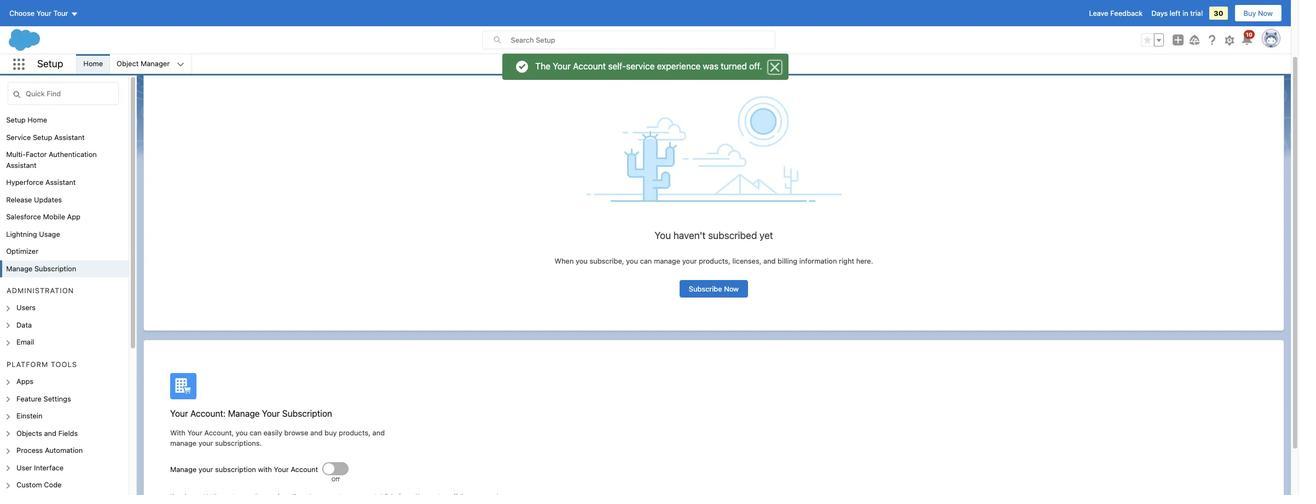 Task type: vqa. For each thing, say whether or not it's contained in the screenshot.
the middle your
yes



Task type: describe. For each thing, give the bounding box(es) containing it.
users
[[16, 303, 36, 312]]

code
[[44, 481, 62, 490]]

subscription inside setup manage subscription
[[226, 33, 292, 45]]

2 vertical spatial assistant
[[45, 178, 76, 187]]

setup home link
[[6, 115, 47, 126]]

feature settings
[[16, 395, 71, 403]]

30
[[1215, 9, 1224, 18]]

platform tools
[[7, 360, 77, 369]]

10 button
[[1241, 30, 1256, 47]]

self-
[[608, 61, 627, 71]]

turned
[[721, 61, 747, 71]]

was
[[703, 61, 719, 71]]

manage up subscriptions.
[[228, 409, 260, 419]]

interface
[[34, 463, 64, 472]]

trial
[[1191, 9, 1204, 18]]

when you subscribe, you can manage your products, licenses, and billing information right here.
[[555, 257, 874, 266]]

setup for setup
[[37, 58, 63, 69]]

subscribe
[[689, 284, 723, 293]]

account inside success alert dialog
[[573, 61, 606, 71]]

authentication
[[49, 150, 97, 159]]

object manager link
[[110, 54, 176, 74]]

email link
[[16, 337, 34, 348]]

service setup assistant link
[[6, 132, 85, 143]]

easily
[[264, 428, 283, 437]]

einstein link
[[16, 411, 42, 422]]

buy
[[325, 428, 337, 437]]

home inside setup tree tree
[[28, 116, 47, 124]]

manage subscription tree item
[[0, 260, 129, 278]]

billing
[[778, 257, 798, 266]]

your inside dropdown button
[[36, 9, 51, 18]]

buy now
[[1244, 9, 1274, 18]]

2 vertical spatial your
[[199, 465, 213, 474]]

multi-factor authentication assistant link
[[6, 149, 129, 171]]

object
[[117, 59, 139, 68]]

manage subscription link
[[6, 264, 76, 274]]

your inside with your account, you can easily browse and buy products, and manage your subscriptions.
[[199, 439, 213, 448]]

service
[[6, 133, 31, 142]]

in
[[1183, 9, 1189, 18]]

service setup assistant
[[6, 133, 85, 142]]

choose your tour button
[[9, 4, 79, 22]]

mobile
[[43, 212, 65, 221]]

setup inside service setup assistant link
[[33, 133, 52, 142]]

user interface link
[[16, 463, 64, 474]]

leave feedback link
[[1090, 9, 1143, 18]]

products, inside with your account, you can easily browse and buy products, and manage your subscriptions.
[[339, 428, 371, 437]]

and left billing
[[764, 257, 776, 266]]

feature settings link
[[16, 394, 71, 405]]

choose
[[9, 9, 35, 18]]

development image
[[0, 494, 129, 496]]

feature
[[16, 395, 42, 403]]

manage inside tree item
[[6, 264, 33, 273]]

users link
[[16, 303, 36, 314]]

setup link
[[182, 22, 204, 31]]

setup tree tree
[[0, 112, 129, 496]]

buy
[[1244, 9, 1257, 18]]

custom code link
[[16, 480, 62, 491]]

with
[[258, 465, 272, 474]]

lightning usage link
[[6, 229, 60, 240]]

optimizer link
[[6, 246, 38, 257]]

home link
[[77, 54, 110, 74]]

10
[[1247, 31, 1253, 38]]

and inside setup tree tree
[[44, 429, 56, 438]]

you
[[655, 230, 671, 241]]

tour
[[53, 9, 68, 18]]

tools
[[51, 360, 77, 369]]

manage your subscription with your account
[[170, 465, 318, 474]]

off.
[[750, 61, 763, 71]]

optimizer
[[6, 247, 38, 256]]

licenses,
[[733, 257, 762, 266]]

service
[[627, 61, 655, 71]]

setup for setup home
[[6, 116, 26, 124]]

salesforce mobile app link
[[6, 212, 81, 223]]

subscribe now
[[689, 284, 739, 293]]

0 vertical spatial products,
[[699, 257, 731, 266]]

objects and fields
[[16, 429, 78, 438]]

automation
[[45, 446, 83, 455]]

browse
[[284, 428, 308, 437]]

release updates link
[[6, 195, 62, 205]]

fields
[[58, 429, 78, 438]]

left
[[1170, 9, 1181, 18]]

platform
[[7, 360, 48, 369]]

multi-factor authentication assistant
[[6, 150, 97, 169]]

yet
[[760, 230, 774, 241]]

subscribe now button
[[680, 280, 749, 298]]

the
[[536, 61, 551, 71]]

app
[[67, 212, 81, 221]]

choose your tour
[[9, 9, 68, 18]]

setup for setup manage subscription
[[182, 22, 204, 31]]

administration
[[7, 286, 74, 295]]

can for easily
[[250, 428, 262, 437]]

object manager
[[117, 59, 170, 68]]

manage inside setup manage subscription
[[182, 33, 223, 45]]

release updates
[[6, 195, 62, 204]]

lightning usage
[[6, 230, 60, 238]]



Task type: locate. For each thing, give the bounding box(es) containing it.
apps
[[16, 377, 33, 386]]

email
[[16, 338, 34, 347]]

you right subscribe,
[[626, 257, 638, 266]]

factor
[[26, 150, 47, 159]]

manage down with
[[170, 439, 197, 448]]

you right when
[[576, 257, 588, 266]]

process automation link
[[16, 446, 83, 456]]

feedback
[[1111, 9, 1143, 18]]

salesforce
[[6, 212, 41, 221]]

you up subscriptions.
[[236, 428, 248, 437]]

account down browse
[[291, 465, 318, 474]]

products,
[[699, 257, 731, 266], [339, 428, 371, 437]]

assistant inside "multi-factor authentication assistant"
[[6, 161, 37, 169]]

account,
[[204, 428, 234, 437]]

manage down you
[[654, 257, 681, 266]]

0 horizontal spatial products,
[[339, 428, 371, 437]]

0 horizontal spatial you
[[236, 428, 248, 437]]

with
[[170, 428, 186, 437]]

leave
[[1090, 9, 1109, 18]]

your account: manage your subscription
[[170, 409, 332, 419]]

account
[[573, 61, 606, 71], [291, 465, 318, 474]]

can left easily
[[250, 428, 262, 437]]

multi-
[[6, 150, 26, 159]]

objects
[[16, 429, 42, 438]]

you
[[576, 257, 588, 266], [626, 257, 638, 266], [236, 428, 248, 437]]

1 horizontal spatial now
[[1259, 9, 1274, 18]]

1 vertical spatial subscription
[[34, 264, 76, 273]]

manage down with
[[170, 465, 197, 474]]

settings
[[44, 395, 71, 403]]

setup home
[[6, 116, 47, 124]]

days left in trial
[[1152, 9, 1204, 18]]

now
[[1259, 9, 1274, 18], [725, 284, 739, 293]]

0 horizontal spatial account
[[291, 465, 318, 474]]

buy now button
[[1235, 4, 1283, 22]]

you inside with your account, you can easily browse and buy products, and manage your subscriptions.
[[236, 428, 248, 437]]

1 horizontal spatial products,
[[699, 257, 731, 266]]

you for when you subscribe, you can manage your products, licenses, and billing information right here.
[[626, 257, 638, 266]]

can for manage
[[640, 257, 652, 266]]

apps link
[[16, 377, 33, 387]]

0 vertical spatial now
[[1259, 9, 1274, 18]]

2 horizontal spatial you
[[626, 257, 638, 266]]

and right the buy
[[373, 428, 385, 437]]

0 vertical spatial can
[[640, 257, 652, 266]]

0 vertical spatial subscription
[[226, 33, 292, 45]]

subscription inside tree item
[[34, 264, 76, 273]]

1 vertical spatial products,
[[339, 428, 371, 437]]

1 horizontal spatial home
[[83, 59, 103, 68]]

home up service setup assistant
[[28, 116, 47, 124]]

updates
[[34, 195, 62, 204]]

hyperforce assistant link
[[6, 177, 76, 188]]

subscription
[[215, 465, 256, 474]]

information
[[800, 257, 837, 266]]

your down haven't
[[683, 257, 697, 266]]

1 vertical spatial manage
[[170, 439, 197, 448]]

process
[[16, 446, 43, 455]]

Quick Find search field
[[8, 82, 119, 105]]

subscribe,
[[590, 257, 625, 266]]

haven't
[[674, 230, 706, 241]]

0 horizontal spatial now
[[725, 284, 739, 293]]

products, right the buy
[[339, 428, 371, 437]]

usage
[[39, 230, 60, 238]]

1 horizontal spatial account
[[573, 61, 606, 71]]

can inside with your account, you can easily browse and buy products, and manage your subscriptions.
[[250, 428, 262, 437]]

here.
[[857, 257, 874, 266]]

you haven't subscribed yet
[[655, 230, 774, 241]]

success alert dialog
[[503, 54, 789, 80]]

and left the buy
[[310, 428, 323, 437]]

your
[[36, 9, 51, 18], [553, 61, 571, 71], [170, 409, 188, 419], [262, 409, 280, 419], [187, 428, 202, 437], [274, 465, 289, 474]]

hyperforce assistant
[[6, 178, 76, 187]]

your inside success alert dialog
[[553, 61, 571, 71]]

subscriptions.
[[215, 439, 262, 448]]

subscribed
[[709, 230, 758, 241]]

now for subscribe now
[[725, 284, 739, 293]]

you for with your account, you can easily browse and buy products, and manage your subscriptions.
[[236, 428, 248, 437]]

hyperforce
[[6, 178, 43, 187]]

assistant down multi-
[[6, 161, 37, 169]]

and up process automation
[[44, 429, 56, 438]]

now right "subscribe" at bottom
[[725, 284, 739, 293]]

user interface
[[16, 463, 64, 472]]

0 vertical spatial home
[[83, 59, 103, 68]]

1 vertical spatial can
[[250, 428, 262, 437]]

can right subscribe,
[[640, 257, 652, 266]]

home left object
[[83, 59, 103, 68]]

custom
[[16, 481, 42, 490]]

setup inside setup manage subscription
[[182, 22, 204, 31]]

data link
[[16, 320, 32, 331]]

subscription
[[226, 33, 292, 45], [34, 264, 76, 273], [282, 409, 332, 419]]

user
[[16, 463, 32, 472]]

your
[[683, 257, 697, 266], [199, 439, 213, 448], [199, 465, 213, 474]]

manage down the optimizer "link"
[[6, 264, 33, 273]]

process automation
[[16, 446, 83, 455]]

1 vertical spatial now
[[725, 284, 739, 293]]

manage subscription
[[6, 264, 76, 273]]

1 vertical spatial account
[[291, 465, 318, 474]]

with your account, you can easily browse and buy products, and manage your subscriptions.
[[170, 428, 385, 448]]

custom code
[[16, 481, 62, 490]]

and
[[764, 257, 776, 266], [310, 428, 323, 437], [373, 428, 385, 437], [44, 429, 56, 438]]

objects and fields link
[[16, 428, 78, 439]]

group
[[1142, 33, 1165, 47]]

0 vertical spatial manage
[[654, 257, 681, 266]]

Search Setup text field
[[511, 31, 775, 49]]

account:
[[191, 409, 226, 419]]

0 vertical spatial account
[[573, 61, 606, 71]]

days
[[1152, 9, 1168, 18]]

account left the self-
[[573, 61, 606, 71]]

manage
[[654, 257, 681, 266], [170, 439, 197, 448]]

0 vertical spatial your
[[683, 257, 697, 266]]

1 horizontal spatial you
[[576, 257, 588, 266]]

leave feedback
[[1090, 9, 1143, 18]]

1 horizontal spatial manage
[[654, 257, 681, 266]]

the your account self-service experience was turned off.
[[536, 61, 763, 71]]

0 horizontal spatial can
[[250, 428, 262, 437]]

your left subscription
[[199, 465, 213, 474]]

1 vertical spatial your
[[199, 439, 213, 448]]

experience
[[657, 61, 701, 71]]

assistant up 'updates'
[[45, 178, 76, 187]]

manage inside with your account, you can easily browse and buy products, and manage your subscriptions.
[[170, 439, 197, 448]]

now for buy now
[[1259, 9, 1274, 18]]

0 horizontal spatial manage
[[170, 439, 197, 448]]

2 vertical spatial subscription
[[282, 409, 332, 419]]

products, down you haven't subscribed yet
[[699, 257, 731, 266]]

1 horizontal spatial can
[[640, 257, 652, 266]]

1 vertical spatial home
[[28, 116, 47, 124]]

setup manage subscription
[[182, 22, 292, 45]]

setup inside setup home link
[[6, 116, 26, 124]]

lightning
[[6, 230, 37, 238]]

release
[[6, 195, 32, 204]]

0 horizontal spatial home
[[28, 116, 47, 124]]

0 vertical spatial assistant
[[54, 133, 85, 142]]

assistant up authentication at the top left
[[54, 133, 85, 142]]

manage down setup link
[[182, 33, 223, 45]]

your inside with your account, you can easily browse and buy products, and manage your subscriptions.
[[187, 428, 202, 437]]

off
[[332, 476, 340, 483]]

now right buy
[[1259, 9, 1274, 18]]

1 vertical spatial assistant
[[6, 161, 37, 169]]

salesforce mobile app
[[6, 212, 81, 221]]

home
[[83, 59, 103, 68], [28, 116, 47, 124]]

your down account,
[[199, 439, 213, 448]]



